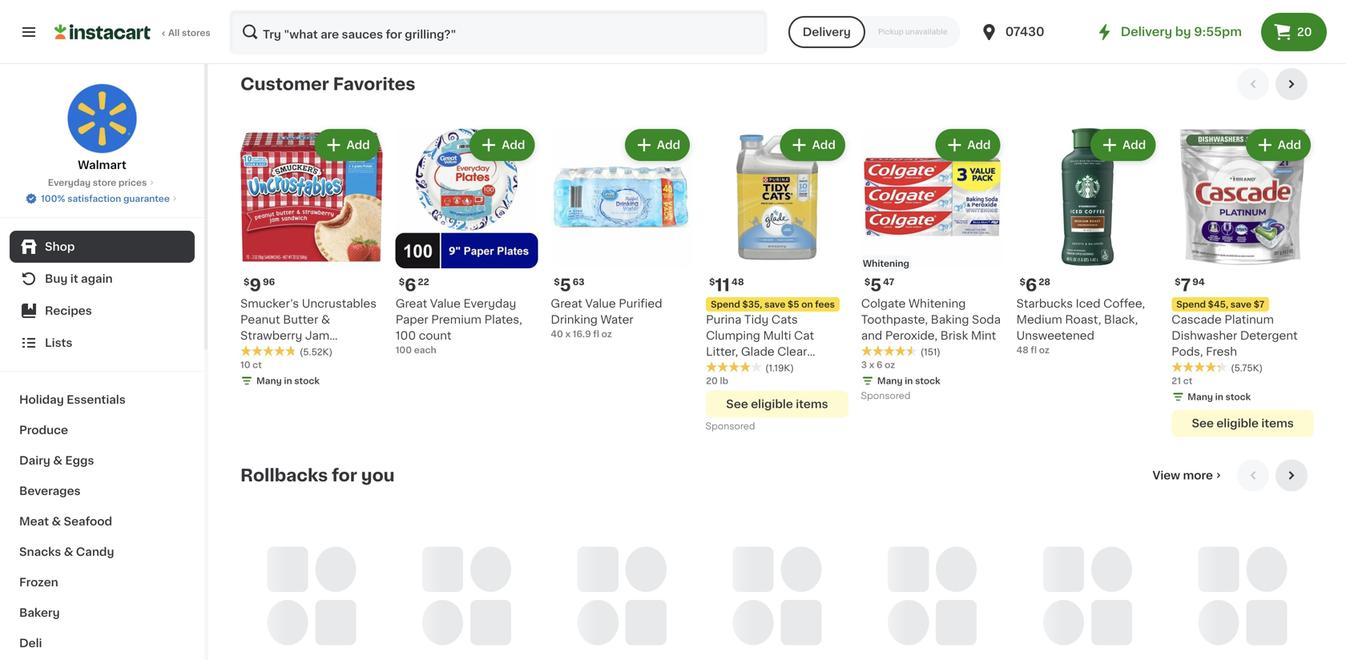 Task type: locate. For each thing, give the bounding box(es) containing it.
1 horizontal spatial sponsored badge image
[[784, 5, 832, 14]]

1 vertical spatial see
[[1192, 418, 1214, 429]]

1 $ from the left
[[244, 277, 249, 286]]

0 vertical spatial eligible
[[751, 398, 793, 410]]

1 horizontal spatial many
[[877, 376, 903, 385]]

black,
[[1104, 314, 1138, 325]]

1 vertical spatial 48
[[1016, 346, 1029, 354]]

100 down paper
[[396, 330, 416, 341]]

$ for $ 9 96
[[244, 277, 249, 286]]

0 vertical spatial item carousel region
[[240, 68, 1314, 447]]

1 horizontal spatial 5
[[870, 277, 881, 294]]

1 horizontal spatial stock
[[915, 376, 940, 385]]

1 horizontal spatial see
[[1192, 418, 1214, 429]]

you
[[361, 467, 395, 484]]

see eligible items for 7
[[1192, 418, 1294, 429]]

★★★★★
[[240, 345, 296, 357], [240, 345, 296, 357], [861, 345, 917, 357], [861, 345, 917, 357], [706, 361, 762, 373], [706, 361, 762, 373], [1172, 361, 1228, 373], [1172, 361, 1228, 373]]

0 horizontal spatial see
[[726, 398, 748, 410]]

48 right 11
[[732, 277, 744, 286]]

stock down (5.75k)
[[1226, 392, 1251, 401]]

1 5 from the left
[[560, 277, 571, 294]]

paper
[[396, 314, 428, 325]]

0 horizontal spatial great
[[396, 298, 427, 309]]

2 5 from the left
[[870, 277, 881, 294]]

21 ct
[[1172, 376, 1193, 385]]

1 vertical spatial 100
[[396, 346, 412, 354]]

starbucks iced coffee, medium roast, black, unsweetened 48 fl oz
[[1016, 298, 1145, 354]]

brisk
[[940, 330, 968, 341]]

1 horizontal spatial in
[[905, 376, 913, 385]]

unsweetened
[[1016, 330, 1094, 341]]

$ inside $ 9 96
[[244, 277, 249, 286]]

2 horizontal spatial many in stock
[[1188, 392, 1251, 401]]

4 $ from the left
[[1020, 277, 1026, 286]]

colgate whitening toothpaste, baking soda and peroxide, brisk mint
[[861, 298, 1001, 341]]

dishwasher
[[1172, 330, 1237, 341]]

everyday up 100%
[[48, 178, 91, 187]]

ct for spend $45, save $7
[[1183, 376, 1193, 385]]

ct right 21
[[1183, 376, 1193, 385]]

add
[[347, 140, 370, 151], [502, 140, 525, 151], [657, 140, 680, 151], [812, 140, 836, 151], [967, 140, 991, 151], [1123, 140, 1146, 151], [1278, 140, 1301, 151]]

0 horizontal spatial ct
[[253, 360, 262, 369]]

essentials
[[67, 394, 126, 405]]

$ inside $ 6 22
[[399, 277, 405, 286]]

1 horizontal spatial everyday
[[464, 298, 516, 309]]

save for 11
[[764, 300, 786, 309]]

0 horizontal spatial items
[[796, 398, 828, 410]]

uncrustables
[[302, 298, 377, 309]]

2 add button from the left
[[471, 131, 533, 160]]

100% satisfaction guarantee
[[41, 194, 170, 203]]

cat
[[794, 330, 814, 341]]

1 horizontal spatial x
[[869, 360, 874, 369]]

1 add from the left
[[347, 140, 370, 151]]

all
[[168, 28, 180, 37]]

oz right the 15.25
[[649, 4, 660, 13]]

0 horizontal spatial 5
[[560, 277, 571, 294]]

1 vertical spatial eligible
[[1217, 418, 1259, 429]]

1 vertical spatial items
[[1261, 418, 1294, 429]]

customer
[[240, 76, 329, 93]]

1 vertical spatial everyday
[[464, 298, 516, 309]]

many in stock
[[256, 376, 320, 385], [877, 376, 940, 385], [1188, 392, 1251, 401]]

deli link
[[10, 628, 195, 659]]

2 add from the left
[[502, 140, 525, 151]]

0 vertical spatial items
[[796, 398, 828, 410]]

delivery inside delivery "button"
[[803, 26, 851, 38]]

96
[[263, 277, 275, 286]]

& left eggs
[[53, 455, 62, 466]]

1 horizontal spatial great
[[551, 298, 582, 309]]

in for 5
[[905, 376, 913, 385]]

6 $ from the left
[[864, 277, 870, 286]]

0 horizontal spatial many
[[256, 376, 282, 385]]

2 great from the left
[[551, 298, 582, 309]]

20 lb
[[706, 376, 728, 385]]

great value purified drinking water 40 x 16.9 fl oz
[[551, 298, 662, 338]]

0 vertical spatial 100
[[396, 330, 416, 341]]

sponsored badge image down 3 x 6 oz
[[861, 392, 910, 401]]

see eligible items down (5.75k)
[[1192, 418, 1294, 429]]

spend for 7
[[1176, 300, 1206, 309]]

eggs
[[65, 455, 94, 466]]

value up premium
[[430, 298, 461, 309]]

by
[[1175, 26, 1191, 38]]

1 great from the left
[[396, 298, 427, 309]]

customer favorites
[[240, 76, 415, 93]]

1 horizontal spatial 6
[[877, 360, 883, 369]]

$ left "47"
[[864, 277, 870, 286]]

see eligible items for 11
[[726, 398, 828, 410]]

5 $ from the left
[[554, 277, 560, 286]]

drinking
[[551, 314, 598, 325]]

7 product group from the left
[[1172, 126, 1314, 437]]

94
[[1192, 277, 1205, 286]]

1 vertical spatial sponsored badge image
[[861, 392, 910, 401]]

7 add button from the left
[[1247, 131, 1309, 160]]

1 horizontal spatial 20
[[1297, 26, 1312, 38]]

0 horizontal spatial in
[[284, 376, 292, 385]]

walmart link
[[67, 83, 137, 173]]

48 down medium
[[1016, 346, 1029, 354]]

0 vertical spatial ct
[[253, 360, 262, 369]]

everyday up plates,
[[464, 298, 516, 309]]

1 vertical spatial see eligible items
[[1192, 418, 1294, 429]]

whitening up "47"
[[863, 259, 909, 268]]

purina tidy cats clumping multi cat litter, glade clear springs
[[706, 314, 814, 373]]

& inside smucker's uncrustables peanut butter & strawberry jam sandwich
[[321, 314, 330, 325]]

save
[[764, 300, 786, 309], [1231, 300, 1252, 309]]

1 vertical spatial whitening
[[909, 298, 966, 309]]

$ inside $ 5 63
[[554, 277, 560, 286]]

delivery inside delivery by 9:55pm link
[[1121, 26, 1172, 38]]

1 vertical spatial fl
[[1031, 346, 1037, 354]]

starbucks
[[1016, 298, 1073, 309]]

$ for $ 6 22
[[399, 277, 405, 286]]

snacks & candy
[[19, 546, 114, 558]]

4 add from the left
[[812, 140, 836, 151]]

&
[[321, 314, 330, 325], [53, 455, 62, 466], [52, 516, 61, 527], [64, 546, 73, 558]]

fl down unsweetened
[[1031, 346, 1037, 354]]

stock down "(5.52k)"
[[294, 376, 320, 385]]

walmart
[[78, 159, 126, 171]]

2 horizontal spatial many
[[1188, 392, 1213, 401]]

spend up cascade
[[1176, 300, 1206, 309]]

1 spend from the left
[[711, 300, 740, 309]]

0 horizontal spatial see eligible items
[[726, 398, 828, 410]]

whitening up baking
[[909, 298, 966, 309]]

$35,
[[742, 300, 762, 309]]

litter,
[[706, 346, 738, 357]]

$ inside $ 7 94
[[1175, 277, 1181, 286]]

1 horizontal spatial see eligible items
[[1192, 418, 1294, 429]]

0 vertical spatial see
[[726, 398, 748, 410]]

$ left 22
[[399, 277, 405, 286]]

items for 11
[[796, 398, 828, 410]]

07430
[[1005, 26, 1045, 38]]

item carousel region
[[240, 68, 1314, 447], [240, 459, 1314, 660]]

see for 11
[[726, 398, 748, 410]]

0 horizontal spatial spend
[[711, 300, 740, 309]]

spend up purina
[[711, 300, 740, 309]]

1 item carousel region from the top
[[240, 68, 1314, 447]]

in down peroxide,
[[905, 376, 913, 385]]

1 horizontal spatial 48
[[1016, 346, 1029, 354]]

& for seafood
[[52, 516, 61, 527]]

detergent
[[1240, 330, 1298, 341]]

oz
[[649, 4, 660, 13], [601, 330, 612, 338], [1039, 346, 1050, 354], [885, 360, 895, 369]]

0 horizontal spatial value
[[430, 298, 461, 309]]

100% satisfaction guarantee button
[[25, 189, 179, 205]]

$ for $ 5 47
[[864, 277, 870, 286]]

platinum
[[1225, 314, 1274, 325]]

20 for 20
[[1297, 26, 1312, 38]]

save up cats
[[764, 300, 786, 309]]

baking
[[931, 314, 969, 325]]

& up jam
[[321, 314, 330, 325]]

items for 7
[[1261, 418, 1294, 429]]

0 horizontal spatial 20
[[706, 376, 718, 385]]

$ 6 22
[[399, 277, 429, 294]]

product group containing 9
[[240, 126, 383, 390]]

0 horizontal spatial x
[[565, 330, 571, 338]]

spend for 11
[[711, 300, 740, 309]]

$ left 28
[[1020, 277, 1026, 286]]

many down 3 x 6 oz
[[877, 376, 903, 385]]

0 horizontal spatial sponsored badge image
[[706, 422, 754, 431]]

view
[[1153, 470, 1180, 481]]

oz down unsweetened
[[1039, 346, 1050, 354]]

many in stock down sandwich
[[256, 376, 320, 385]]

$ left 96
[[244, 277, 249, 286]]

buy it again
[[45, 273, 113, 284]]

0 horizontal spatial stock
[[294, 376, 320, 385]]

in down sandwich
[[284, 376, 292, 385]]

1 horizontal spatial ct
[[1183, 376, 1193, 385]]

see eligible items button down the (1.19k)
[[706, 390, 848, 418]]

fl for 5
[[593, 330, 599, 338]]

sponsored badge image up delivery "button" at top right
[[784, 5, 832, 14]]

1 product group from the left
[[240, 126, 383, 390]]

items down (5.75k)
[[1261, 418, 1294, 429]]

2 save from the left
[[1231, 300, 1252, 309]]

1 save from the left
[[764, 300, 786, 309]]

all stores
[[168, 28, 210, 37]]

eligible
[[751, 398, 793, 410], [1217, 418, 1259, 429]]

bakery
[[19, 607, 60, 619]]

oz inside starbucks iced coffee, medium roast, black, unsweetened 48 fl oz
[[1039, 346, 1050, 354]]

item carousel region containing customer favorites
[[240, 68, 1314, 447]]

0 vertical spatial sponsored badge image
[[784, 5, 832, 14]]

0 vertical spatial see eligible items
[[726, 398, 828, 410]]

6 left 22
[[405, 277, 416, 294]]

x right 3
[[869, 360, 874, 369]]

value inside great value everyday paper premium plates, 100 count 100 each
[[430, 298, 461, 309]]

6 add from the left
[[1123, 140, 1146, 151]]

(151)
[[921, 348, 941, 356]]

fl inside "great value purified drinking water 40 x 16.9 fl oz"
[[593, 330, 599, 338]]

see for 7
[[1192, 418, 1214, 429]]

great up drinking on the left top
[[551, 298, 582, 309]]

many down 21 ct
[[1188, 392, 1213, 401]]

2 $ from the left
[[399, 277, 405, 286]]

eligible down (5.75k)
[[1217, 418, 1259, 429]]

again
[[81, 273, 113, 284]]

clear
[[777, 346, 807, 357]]

cascade
[[1172, 314, 1222, 325]]

see down 21 ct
[[1192, 418, 1214, 429]]

great for 5
[[551, 298, 582, 309]]

7 add from the left
[[1278, 140, 1301, 151]]

peroxide,
[[885, 330, 938, 341]]

prices
[[118, 178, 147, 187]]

instacart logo image
[[54, 22, 151, 42]]

product group containing 7
[[1172, 126, 1314, 437]]

holiday essentials
[[19, 394, 126, 405]]

eligible for 7
[[1217, 418, 1259, 429]]

0 horizontal spatial eligible
[[751, 398, 793, 410]]

6 add button from the left
[[1092, 131, 1154, 160]]

delivery for delivery by 9:55pm
[[1121, 26, 1172, 38]]

0 horizontal spatial many in stock
[[256, 376, 320, 385]]

great inside "great value purified drinking water 40 x 16.9 fl oz"
[[551, 298, 582, 309]]

$7
[[1254, 300, 1265, 309]]

oz down water
[[601, 330, 612, 338]]

3 $ from the left
[[709, 277, 715, 286]]

2 value from the left
[[585, 298, 616, 309]]

service type group
[[788, 16, 960, 48]]

see down lb
[[726, 398, 748, 410]]

whitening
[[863, 259, 909, 268], [909, 298, 966, 309]]

$ left 94
[[1175, 277, 1181, 286]]

great inside great value everyday paper premium plates, 100 count 100 each
[[396, 298, 427, 309]]

save up platinum
[[1231, 300, 1252, 309]]

$ inside $ 5 47
[[864, 277, 870, 286]]

many in stock down 3 x 6 oz
[[877, 376, 940, 385]]

1 vertical spatial ct
[[1183, 376, 1193, 385]]

4 product group from the left
[[706, 126, 848, 435]]

0 vertical spatial 20
[[1297, 26, 1312, 38]]

20 inside 20 button
[[1297, 26, 1312, 38]]

6 left 28
[[1026, 277, 1037, 294]]

0 horizontal spatial see eligible items button
[[706, 390, 848, 418]]

many for 5
[[877, 376, 903, 385]]

product group
[[240, 126, 383, 390], [396, 126, 538, 356], [551, 126, 693, 340], [706, 126, 848, 435], [861, 126, 1004, 405], [1016, 126, 1159, 356], [1172, 126, 1314, 437]]

1 horizontal spatial eligible
[[1217, 418, 1259, 429]]

$ left 63
[[554, 277, 560, 286]]

delivery for delivery
[[803, 26, 851, 38]]

sponsored badge image
[[784, 5, 832, 14], [861, 392, 910, 401], [706, 422, 754, 431]]

1 add button from the left
[[316, 131, 378, 160]]

stock down '(151)'
[[915, 376, 940, 385]]

stock
[[294, 376, 320, 385], [915, 376, 940, 385], [1226, 392, 1251, 401]]

4 add button from the left
[[782, 131, 844, 160]]

$ inside $ 11 48
[[709, 277, 715, 286]]

premium
[[431, 314, 482, 325]]

items down clear
[[796, 398, 828, 410]]

20 for 20 lb
[[706, 376, 718, 385]]

100 left each
[[396, 346, 412, 354]]

1 horizontal spatial fl
[[1031, 346, 1037, 354]]

2 product group from the left
[[396, 126, 538, 356]]

meat
[[19, 516, 49, 527]]

candy
[[76, 546, 114, 558]]

6
[[405, 277, 416, 294], [1026, 277, 1037, 294], [877, 360, 883, 369]]

(1.19k)
[[765, 364, 794, 372]]

meat & seafood
[[19, 516, 112, 527]]

5 for great value purified drinking water
[[560, 277, 571, 294]]

None search field
[[229, 10, 767, 54]]

2 horizontal spatial 6
[[1026, 277, 1037, 294]]

0 horizontal spatial save
[[764, 300, 786, 309]]

0 vertical spatial everyday
[[48, 178, 91, 187]]

7
[[1181, 277, 1191, 294]]

delivery button
[[788, 16, 865, 48]]

1 vertical spatial 20
[[706, 376, 718, 385]]

toothpaste,
[[861, 314, 928, 325]]

item carousel region containing rollbacks for you
[[240, 459, 1314, 660]]

& right meat at the left bottom
[[52, 516, 61, 527]]

value up water
[[585, 298, 616, 309]]

1 horizontal spatial delivery
[[1121, 26, 1172, 38]]

spend $45, save $7
[[1176, 300, 1265, 309]]

fl for 6
[[1031, 346, 1037, 354]]

1 horizontal spatial spend
[[1176, 300, 1206, 309]]

0 vertical spatial fl
[[593, 330, 599, 338]]

$ inside $ 6 28
[[1020, 277, 1026, 286]]

0 vertical spatial x
[[565, 330, 571, 338]]

medium
[[1016, 314, 1062, 325]]

eligible down the (1.19k)
[[751, 398, 793, 410]]

1 horizontal spatial value
[[585, 298, 616, 309]]

$ for $ 5 63
[[554, 277, 560, 286]]

0 vertical spatial 48
[[732, 277, 744, 286]]

5 left 63
[[560, 277, 571, 294]]

stores
[[182, 28, 210, 37]]

1 value from the left
[[430, 298, 461, 309]]

1 horizontal spatial items
[[1261, 418, 1294, 429]]

1 vertical spatial x
[[869, 360, 874, 369]]

plates,
[[484, 314, 522, 325]]

see eligible items down the (1.19k)
[[726, 398, 828, 410]]

0 horizontal spatial 6
[[405, 277, 416, 294]]

1 vertical spatial item carousel region
[[240, 459, 1314, 660]]

see eligible items button down (5.75k)
[[1172, 410, 1314, 437]]

eligible for 11
[[751, 398, 793, 410]]

value inside "great value purified drinking water 40 x 16.9 fl oz"
[[585, 298, 616, 309]]

1 horizontal spatial many in stock
[[877, 376, 940, 385]]

x right 40
[[565, 330, 571, 338]]

see eligible items button for 11
[[706, 390, 848, 418]]

ct
[[253, 360, 262, 369], [1183, 376, 1193, 385]]

7 $ from the left
[[1175, 277, 1181, 286]]

ct right 10
[[253, 360, 262, 369]]

bakery link
[[10, 598, 195, 628]]

(5.52k)
[[300, 348, 332, 356]]

see
[[726, 398, 748, 410], [1192, 418, 1214, 429]]

0 horizontal spatial 48
[[732, 277, 744, 286]]

fl inside starbucks iced coffee, medium roast, black, unsweetened 48 fl oz
[[1031, 346, 1037, 354]]

0 horizontal spatial delivery
[[803, 26, 851, 38]]

5 add button from the left
[[937, 131, 999, 160]]

beverages
[[19, 486, 81, 497]]

many down 10 ct
[[256, 376, 282, 385]]

6 right 3
[[877, 360, 883, 369]]

48 inside $ 11 48
[[732, 277, 744, 286]]

colgate
[[861, 298, 906, 309]]

sponsored badge image down lb
[[706, 422, 754, 431]]

& left candy
[[64, 546, 73, 558]]

rollbacks for you link
[[240, 466, 395, 485]]

in down fresh
[[1215, 392, 1223, 401]]

5 left "47"
[[870, 277, 881, 294]]

2 item carousel region from the top
[[240, 459, 1314, 660]]

1 horizontal spatial save
[[1231, 300, 1252, 309]]

$ up purina
[[709, 277, 715, 286]]

many in stock down (5.75k)
[[1188, 392, 1251, 401]]

2 spend from the left
[[1176, 300, 1206, 309]]

6 for great value everyday paper premium plates, 100 count
[[405, 277, 416, 294]]

great up paper
[[396, 298, 427, 309]]

fl right '16.9'
[[593, 330, 599, 338]]

delivery by 9:55pm
[[1121, 26, 1242, 38]]

purified
[[619, 298, 662, 309]]

1 horizontal spatial see eligible items button
[[1172, 410, 1314, 437]]

0 horizontal spatial fl
[[593, 330, 599, 338]]



Task type: describe. For each thing, give the bounding box(es) containing it.
stock for 9
[[294, 376, 320, 385]]

15.25 oz button
[[623, 0, 771, 35]]

sandwich
[[240, 346, 295, 357]]

48 inside starbucks iced coffee, medium roast, black, unsweetened 48 fl oz
[[1016, 346, 1029, 354]]

lb
[[720, 376, 728, 385]]

x inside "great value purified drinking water 40 x 16.9 fl oz"
[[565, 330, 571, 338]]

0 horizontal spatial everyday
[[48, 178, 91, 187]]

21
[[1172, 376, 1181, 385]]

1 100 from the top
[[396, 330, 416, 341]]

$ for $ 11 48
[[709, 277, 715, 286]]

great for 6
[[396, 298, 427, 309]]

walmart logo image
[[67, 83, 137, 154]]

0 vertical spatial whitening
[[863, 259, 909, 268]]

strawberry
[[240, 330, 302, 341]]

15.25 oz
[[623, 4, 660, 13]]

fresh
[[1206, 346, 1237, 357]]

soda
[[972, 314, 1001, 325]]

multi
[[763, 330, 791, 341]]

(5.75k)
[[1231, 364, 1263, 372]]

many in stock for 5
[[877, 376, 940, 385]]

view more link
[[1153, 467, 1224, 483]]

each
[[414, 346, 436, 354]]

delivery by 9:55pm link
[[1095, 22, 1242, 42]]

$ 5 63
[[554, 277, 585, 294]]

$ 6 28
[[1020, 277, 1050, 294]]

everyday inside great value everyday paper premium plates, 100 count 100 each
[[464, 298, 516, 309]]

all stores link
[[54, 10, 212, 54]]

& for candy
[[64, 546, 73, 558]]

2 100 from the top
[[396, 346, 412, 354]]

dairy & eggs link
[[10, 445, 195, 476]]

3 add button from the left
[[627, 131, 688, 160]]

guarantee
[[123, 194, 170, 203]]

holiday
[[19, 394, 64, 405]]

seafood
[[64, 516, 112, 527]]

$45,
[[1208, 300, 1228, 309]]

2 vertical spatial sponsored badge image
[[706, 422, 754, 431]]

dairy
[[19, 455, 50, 466]]

value for 6
[[430, 298, 461, 309]]

47
[[883, 277, 894, 286]]

9:55pm
[[1194, 26, 1242, 38]]

5 for colgate whitening toothpaste, baking soda and peroxide, brisk mint
[[870, 277, 881, 294]]

produce
[[19, 425, 68, 436]]

2 horizontal spatial stock
[[1226, 392, 1251, 401]]

many in stock for 9
[[256, 376, 320, 385]]

and
[[861, 330, 882, 341]]

2 horizontal spatial in
[[1215, 392, 1223, 401]]

recipes
[[45, 305, 92, 316]]

11
[[715, 277, 730, 294]]

& for eggs
[[53, 455, 62, 466]]

oz inside "great value purified drinking water 40 x 16.9 fl oz"
[[601, 330, 612, 338]]

spend $35, save $5 on fees
[[711, 300, 835, 309]]

ct for 9
[[253, 360, 262, 369]]

roast,
[[1065, 314, 1101, 325]]

snacks
[[19, 546, 61, 558]]

whitening inside colgate whitening toothpaste, baking soda and peroxide, brisk mint
[[909, 298, 966, 309]]

butter
[[283, 314, 318, 325]]

5 add from the left
[[967, 140, 991, 151]]

count
[[419, 330, 452, 341]]

springs
[[706, 362, 749, 373]]

mint
[[971, 330, 996, 341]]

rollbacks
[[240, 467, 328, 484]]

15.25
[[623, 4, 647, 13]]

everyday store prices link
[[48, 176, 156, 189]]

many for 9
[[256, 376, 282, 385]]

3 add from the left
[[657, 140, 680, 151]]

holiday essentials link
[[10, 385, 195, 415]]

Search field
[[231, 11, 766, 53]]

3 x 6 oz
[[861, 360, 895, 369]]

63
[[573, 277, 585, 286]]

fees
[[815, 300, 835, 309]]

deli
[[19, 638, 42, 649]]

shop link
[[10, 231, 195, 263]]

buy
[[45, 273, 68, 284]]

lists
[[45, 337, 72, 349]]

dairy & eggs
[[19, 455, 94, 466]]

on
[[801, 300, 813, 309]]

store
[[93, 178, 116, 187]]

shop
[[45, 241, 75, 252]]

5 product group from the left
[[861, 126, 1004, 405]]

$ for $ 6 28
[[1020, 277, 1026, 286]]

6 product group from the left
[[1016, 126, 1159, 356]]

$ 9 96
[[244, 277, 275, 294]]

cascade platinum dishwasher detergent pods, fresh
[[1172, 314, 1298, 357]]

in for 9
[[284, 376, 292, 385]]

purina
[[706, 314, 741, 325]]

$ for $ 7 94
[[1175, 277, 1181, 286]]

oz inside button
[[649, 4, 660, 13]]

value for 5
[[585, 298, 616, 309]]

view more
[[1153, 470, 1213, 481]]

water
[[601, 314, 634, 325]]

3 product group from the left
[[551, 126, 693, 340]]

3
[[861, 360, 867, 369]]

favorites
[[333, 76, 415, 93]]

$ 7 94
[[1175, 277, 1205, 294]]

see eligible items button for 7
[[1172, 410, 1314, 437]]

oz right 3
[[885, 360, 895, 369]]

$ 5 47
[[864, 277, 894, 294]]

28
[[1039, 277, 1050, 286]]

20 button
[[1261, 13, 1327, 51]]

save for 7
[[1231, 300, 1252, 309]]

product group containing 11
[[706, 126, 848, 435]]

tidy
[[744, 314, 769, 325]]

buy it again link
[[10, 263, 195, 295]]

6 for starbucks iced coffee, medium roast, black, unsweetened
[[1026, 277, 1037, 294]]

meat & seafood link
[[10, 506, 195, 537]]

produce link
[[10, 415, 195, 445]]

cats
[[772, 314, 798, 325]]

07430 button
[[980, 10, 1076, 54]]

for
[[332, 467, 357, 484]]

2 horizontal spatial sponsored badge image
[[861, 392, 910, 401]]

stock for 5
[[915, 376, 940, 385]]

22
[[418, 277, 429, 286]]

frozen link
[[10, 567, 195, 598]]



Task type: vqa. For each thing, say whether or not it's contained in the screenshot.


